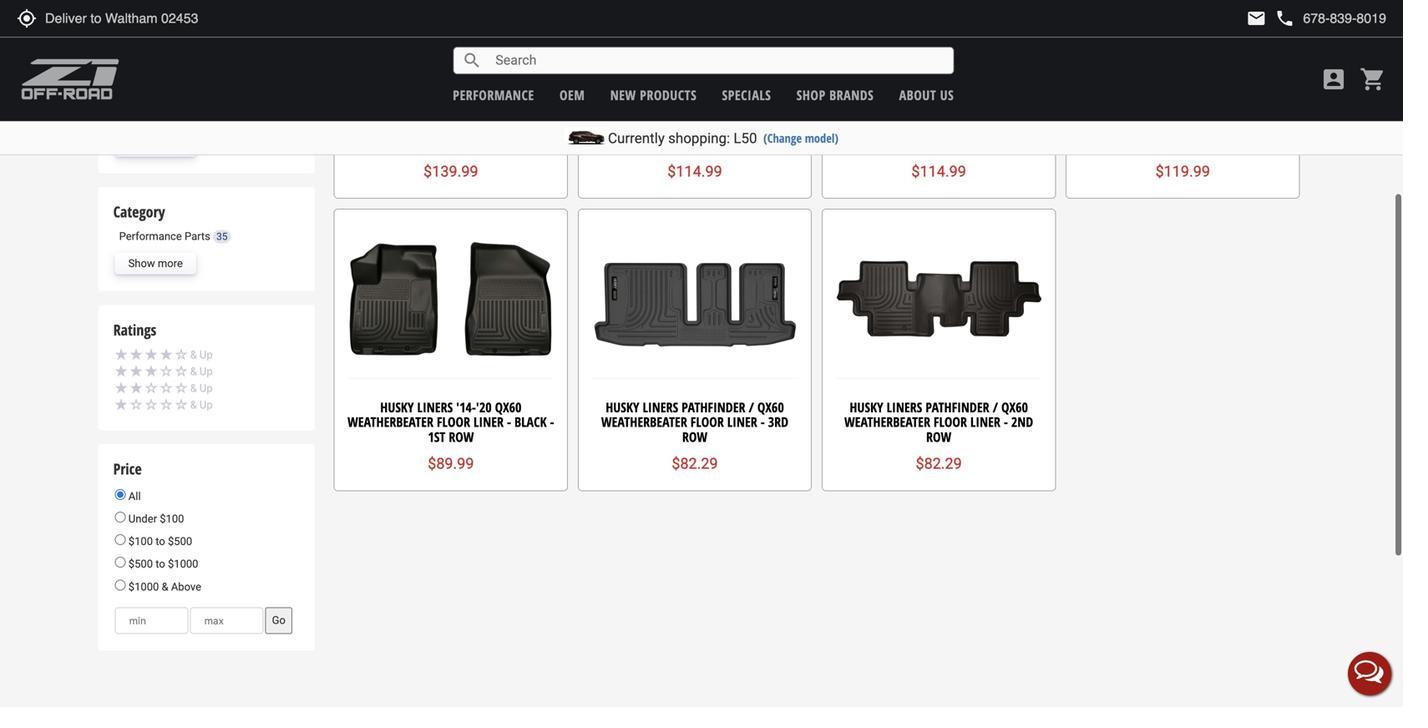 Task type: describe. For each thing, give the bounding box(es) containing it.
husky for husky liners pathfinder / qx60 weatherbeater floor liner - 2nd row
[[850, 398, 883, 416]]

cargo
[[1168, 121, 1203, 139]]

new products
[[610, 86, 697, 104]]

& up for 4 & up element
[[190, 349, 213, 361]]

mail
[[1246, 8, 1266, 28]]

row inside husky liners pathfinder / qx60 weatherbeater floor liner - 2nd row
[[926, 428, 951, 446]]

husky for husky liners '14-'20 qx60 weatherbeater cargo liner - black - rear
[[1112, 106, 1146, 124]]

contour for husky liners pathfinder / qx60 x- act contour floor liner - 2nd row
[[615, 121, 665, 139]]

specials link
[[722, 86, 771, 104]]

/ inside the husky liners pathfinder / qx60 weatherbeater floor liner - 3rd row
[[749, 398, 754, 416]]

- inside husky liners pathfinder / qx60 x- act contour floor liner - 3rd row
[[984, 121, 988, 139]]

shop brands link
[[797, 86, 874, 104]]

oem link
[[560, 86, 585, 104]]

to for $100
[[156, 536, 165, 548]]

husky liners pathfinder / qx60 weatherbeater floor liner - 2nd row
[[844, 398, 1033, 446]]

currently
[[608, 130, 665, 147]]

phone link
[[1275, 8, 1386, 28]]

act for husky liners pathfinder / qx60 x- act contour floor liner - 3rd row
[[838, 121, 857, 139]]

husky liners pathfinder / qx60 x- act contour floor liner - 3rd row
[[838, 106, 1040, 139]]

us
[[940, 86, 954, 104]]

l50
[[734, 130, 757, 147]]

liner inside husky liners pathfinder / qx60 x- act contour floor liner - 1st row
[[464, 121, 494, 139]]

4 & up element
[[115, 346, 298, 364]]

xterra wd22
[[203, 97, 243, 125]]

qx60 for husky liners pathfinder / qx60 weatherbeater floor liner - 2nd row
[[1001, 398, 1028, 416]]

2020
[[228, 20, 253, 32]]

mail phone
[[1246, 8, 1295, 28]]

qx60 for husky liners '14-'20 qx60 weatherbeater cargo liner - black - rear
[[1227, 106, 1254, 124]]

about us link
[[899, 86, 954, 104]]

& for 1 & up element
[[190, 399, 197, 411]]

$500 to $1000
[[126, 558, 198, 571]]

$82.29 for 2nd
[[916, 455, 962, 473]]

pathfinder for 2nd
[[675, 106, 739, 124]]

$139.99
[[424, 163, 478, 180]]

shopping_cart link
[[1356, 66, 1386, 93]]

husky liners pathfinder / qx60 x- act contour floor liner - 2nd row
[[593, 106, 797, 139]]

3rd inside husky liners pathfinder / qx60 x- act contour floor liner - 3rd row
[[991, 121, 1011, 139]]

qx60 for husky liners '14-'20 qx60 weatherbeater floor liner - black - 1st row
[[495, 398, 522, 416]]

husky for husky liners pathfinder / qx60 weatherbeater floor liner - 3rd row
[[606, 398, 639, 416]]

x- for husky liners pathfinder / qx60 x- act contour floor liner - 3rd row
[[1024, 106, 1035, 124]]

Search search field
[[482, 48, 953, 73]]

husky for husky liners '14-'20 qx60 weatherbeater floor liner - black - 1st row
[[380, 398, 414, 416]]

2nd inside husky liners pathfinder / qx60 weatherbeater floor liner - 2nd row
[[1011, 413, 1033, 431]]

category
[[113, 202, 165, 222]]

performance
[[453, 86, 534, 104]]

40
[[279, 36, 291, 48]]

pathfinder for 1st
[[431, 106, 495, 124]]

$119.99
[[1156, 163, 1210, 180]]

'20 for floor
[[476, 398, 492, 416]]

shop
[[797, 86, 826, 104]]

2014-2020 nissan rogue
[[201, 20, 253, 64]]

weatherbeater for husky liners pathfinder / qx60 weatherbeater floor liner - 2nd row
[[844, 413, 930, 431]]

0 horizontal spatial $1000
[[128, 581, 159, 593]]

liner inside husky liners '14-'20 qx60 weatherbeater floor liner - black - 1st row
[[474, 413, 504, 431]]

show more button
[[115, 253, 196, 274]]

about
[[899, 86, 936, 104]]

row for husky liners pathfinder / qx60 x- act contour floor liner - 1st row
[[525, 121, 551, 139]]

price
[[113, 459, 142, 480]]

qx60 for husky liners pathfinder / qx60 x- act contour floor liner - 2nd row
[[751, 106, 777, 124]]

contour for husky liners pathfinder / qx60 x- act contour floor liner - 3rd row
[[860, 121, 910, 139]]

1st for x-
[[505, 121, 522, 139]]

liners for husky liners pathfinder / qx60 x- act contour floor liner - 1st row
[[392, 106, 427, 124]]

& up for 2 & up element
[[190, 382, 213, 395]]

model)
[[805, 130, 839, 146]]

currently shopping: l50 (change model)
[[608, 130, 839, 147]]

qx60 for husky liners pathfinder / qx60 x- act contour floor liner - 1st row
[[507, 106, 533, 124]]

my_location
[[17, 8, 37, 28]]

brands
[[829, 86, 874, 104]]

floor inside husky liners pathfinder / qx60 x- act contour floor liner - 1st row
[[427, 121, 460, 139]]

liners for husky liners pathfinder / qx60 x- act contour floor liner - 3rd row
[[880, 106, 915, 124]]

- inside the husky liners pathfinder / qx60 weatherbeater floor liner - 3rd row
[[761, 413, 765, 431]]

products
[[640, 86, 697, 104]]

& for 2 & up element
[[190, 382, 197, 395]]

$114.99 for 3rd
[[912, 163, 966, 180]]

husky liners pathfinder / qx60 weatherbeater floor liner - 3rd row
[[601, 398, 789, 446]]

z1 motorsports logo image
[[21, 58, 120, 100]]

floor inside husky liners pathfinder / qx60 weatherbeater floor liner - 2nd row
[[934, 413, 967, 431]]

liner inside husky liners pathfinder / qx60 weatherbeater floor liner - 2nd row
[[970, 413, 1000, 431]]

show
[[128, 257, 155, 270]]

- inside husky liners pathfinder / qx60 weatherbeater floor liner - 2nd row
[[1004, 413, 1008, 431]]

$89.99
[[428, 455, 474, 473]]

above
[[171, 581, 201, 593]]

(change
[[763, 130, 802, 146]]

1 vertical spatial $500
[[128, 558, 153, 571]]

x- for husky liners pathfinder / qx60 x- act contour floor liner - 2nd row
[[780, 106, 791, 124]]

pathfinder for 3rd
[[919, 106, 983, 124]]

max number field
[[190, 608, 264, 634]]

2014-
[[201, 20, 228, 32]]

up for 4 & up element
[[200, 349, 213, 361]]

mail link
[[1246, 8, 1266, 28]]

min number field
[[115, 608, 188, 634]]

new products link
[[610, 86, 697, 104]]

ratings
[[113, 320, 156, 340]]

nissan
[[201, 35, 234, 48]]

about us
[[899, 86, 954, 104]]



Task type: vqa. For each thing, say whether or not it's contained in the screenshot.
around
no



Task type: locate. For each thing, give the bounding box(es) containing it.
row inside husky liners pathfinder / qx60 x- act contour floor liner - 1st row
[[525, 121, 551, 139]]

oem
[[560, 86, 585, 104]]

0 horizontal spatial $82.29
[[672, 455, 718, 473]]

3 x- from the left
[[1024, 106, 1035, 124]]

phone
[[1275, 8, 1295, 28]]

liner inside husky liners pathfinder / qx60 x- act contour floor liner - 2nd row
[[705, 121, 735, 139]]

nissan xterra wd22 2000 2001 2002 2003 2004 ka24de vg33e 2.4l 3.3l se xe z1 off-road image
[[132, 100, 199, 122]]

row for husky liners pathfinder / qx60 x- act contour floor liner - 2nd row
[[772, 121, 797, 139]]

parts
[[185, 230, 210, 243]]

qx60 inside husky liners pathfinder / qx60 x- act contour floor liner - 3rd row
[[995, 106, 1021, 124]]

weatherbeater
[[1079, 121, 1165, 139], [348, 413, 433, 431], [601, 413, 687, 431], [844, 413, 930, 431]]

1st inside husky liners '14-'20 qx60 weatherbeater floor liner - black - 1st row
[[428, 428, 445, 446]]

& up for 3 & up element
[[190, 365, 213, 378]]

husky for husky liners pathfinder / qx60 x- act contour floor liner - 2nd row
[[599, 106, 632, 124]]

weatherbeater for husky liners '14-'20 qx60 weatherbeater floor liner - black - 1st row
[[348, 413, 433, 431]]

1 $114.99 from the left
[[668, 163, 722, 180]]

None radio
[[115, 557, 126, 568], [115, 580, 126, 591], [115, 557, 126, 568], [115, 580, 126, 591]]

'14-
[[1188, 106, 1208, 124], [456, 398, 476, 416]]

& up 1 & up element
[[190, 382, 197, 395]]

x- for husky liners pathfinder / qx60 x- act contour floor liner - 1st row
[[536, 106, 547, 124]]

x-
[[536, 106, 547, 124], [780, 106, 791, 124], [1024, 106, 1035, 124]]

go
[[272, 614, 286, 627]]

$82.29 down husky liners pathfinder / qx60 weatherbeater floor liner - 2nd row
[[916, 455, 962, 473]]

performance
[[119, 230, 182, 243]]

0 horizontal spatial act
[[351, 121, 370, 139]]

contour down the new products link
[[615, 121, 665, 139]]

act inside husky liners pathfinder / qx60 x- act contour floor liner - 2nd row
[[593, 121, 612, 139]]

act for husky liners pathfinder / qx60 x- act contour floor liner - 1st row
[[351, 121, 370, 139]]

0 horizontal spatial $114.99
[[668, 163, 722, 180]]

husky for husky liners pathfinder / qx60 x- act contour floor liner - 1st row
[[355, 106, 388, 124]]

1st down the performance link
[[505, 121, 522, 139]]

up up 1 & up element
[[200, 382, 213, 395]]

husky
[[355, 106, 388, 124], [599, 106, 632, 124], [843, 106, 876, 124], [1112, 106, 1146, 124], [380, 398, 414, 416], [606, 398, 639, 416], [850, 398, 883, 416]]

3 contour from the left
[[860, 121, 910, 139]]

nissan rogue t32 2014 2015 2016 2017 2018 2019 2020 qr25de 2.5l s sl sv z1 off-road image
[[130, 31, 197, 53]]

/ for 2nd
[[742, 106, 747, 124]]

husky inside husky liners pathfinder / qx60 x- act contour floor liner - 2nd row
[[599, 106, 632, 124]]

-
[[497, 121, 501, 139], [739, 121, 743, 139], [984, 121, 988, 139], [1240, 121, 1244, 139], [1283, 121, 1287, 139], [507, 413, 511, 431], [550, 413, 554, 431], [761, 413, 765, 431], [1004, 413, 1008, 431]]

'14- for cargo
[[1188, 106, 1208, 124]]

& up up 1 & up element
[[190, 382, 213, 395]]

liner inside husky liners '14-'20 qx60 weatherbeater cargo liner - black - rear
[[1206, 121, 1236, 139]]

weatherbeater for husky liners pathfinder / qx60 weatherbeater floor liner - 3rd row
[[601, 413, 687, 431]]

/ inside husky liners pathfinder / qx60 x- act contour floor liner - 2nd row
[[742, 106, 747, 124]]

&
[[190, 349, 197, 361], [190, 365, 197, 378], [190, 382, 197, 395], [190, 399, 197, 411], [162, 581, 168, 593]]

None checkbox
[[115, 37, 126, 51]]

'14- inside husky liners '14-'20 qx60 weatherbeater cargo liner - black - rear
[[1188, 106, 1208, 124]]

weatherbeater inside the husky liners pathfinder / qx60 weatherbeater floor liner - 3rd row
[[601, 413, 687, 431]]

3rd
[[991, 121, 1011, 139], [768, 413, 789, 431]]

liners inside husky liners pathfinder / qx60 x- act contour floor liner - 3rd row
[[880, 106, 915, 124]]

contour
[[374, 121, 424, 139], [615, 121, 665, 139], [860, 121, 910, 139]]

$1000 & above
[[126, 581, 201, 593]]

contour inside husky liners pathfinder / qx60 x- act contour floor liner - 3rd row
[[860, 121, 910, 139]]

2 & up from the top
[[190, 365, 213, 378]]

0 vertical spatial 2nd
[[746, 121, 768, 139]]

1st up '$89.99'
[[428, 428, 445, 446]]

0 horizontal spatial '14-
[[456, 398, 476, 416]]

liners inside husky liners '14-'20 qx60 weatherbeater floor liner - black - 1st row
[[417, 398, 453, 416]]

0 vertical spatial '20
[[1208, 106, 1224, 124]]

husky inside husky liners pathfinder / qx60 x- act contour floor liner - 1st row
[[355, 106, 388, 124]]

'20 inside husky liners '14-'20 qx60 weatherbeater cargo liner - black - rear
[[1208, 106, 1224, 124]]

2 horizontal spatial x-
[[1024, 106, 1035, 124]]

$100 down under
[[128, 536, 153, 548]]

shop brands
[[797, 86, 874, 104]]

1 horizontal spatial $1000
[[168, 558, 198, 571]]

up down 2 & up element
[[200, 399, 213, 411]]

husky inside husky liners pathfinder / qx60 x- act contour floor liner - 3rd row
[[843, 106, 876, 124]]

1st
[[505, 121, 522, 139], [428, 428, 445, 446]]

category performance parts 35
[[113, 202, 228, 243]]

'20 for cargo
[[1208, 106, 1224, 124]]

liners for husky liners pathfinder / qx60 weatherbeater floor liner - 3rd row
[[643, 398, 678, 416]]

liner
[[464, 121, 494, 139], [705, 121, 735, 139], [950, 121, 980, 139], [1206, 121, 1236, 139], [474, 413, 504, 431], [727, 413, 757, 431], [970, 413, 1000, 431]]

1 $82.29 from the left
[[672, 455, 718, 473]]

0 horizontal spatial $100
[[128, 536, 153, 548]]

& up up 3 & up element
[[190, 349, 213, 361]]

row inside husky liners '14-'20 qx60 weatherbeater floor liner - black - 1st row
[[449, 428, 474, 446]]

to down $100 to $500
[[156, 558, 165, 571]]

to for $500
[[156, 558, 165, 571]]

2 x- from the left
[[780, 106, 791, 124]]

$100
[[160, 513, 184, 525], [128, 536, 153, 548]]

2 to from the top
[[156, 558, 165, 571]]

black inside husky liners '14-'20 qx60 weatherbeater floor liner - black - 1st row
[[514, 413, 547, 431]]

1 x- from the left
[[536, 106, 547, 124]]

liners for husky liners '14-'20 qx60 weatherbeater cargo liner - black - rear
[[1149, 106, 1185, 124]]

'20 inside husky liners '14-'20 qx60 weatherbeater floor liner - black - 1st row
[[476, 398, 492, 416]]

weatherbeater inside husky liners '14-'20 qx60 weatherbeater cargo liner - black - rear
[[1079, 121, 1165, 139]]

1 horizontal spatial contour
[[615, 121, 665, 139]]

qx60 inside husky liners '14-'20 qx60 weatherbeater cargo liner - black - rear
[[1227, 106, 1254, 124]]

0 horizontal spatial contour
[[374, 121, 424, 139]]

liners
[[392, 106, 427, 124], [636, 106, 671, 124], [880, 106, 915, 124], [1149, 106, 1185, 124], [417, 398, 453, 416], [643, 398, 678, 416], [887, 398, 922, 416]]

husky inside the husky liners pathfinder / qx60 weatherbeater floor liner - 3rd row
[[606, 398, 639, 416]]

& up for 1 & up element
[[190, 399, 213, 411]]

xterra
[[203, 97, 243, 109]]

account_box link
[[1316, 66, 1351, 93]]

2 & up element
[[115, 379, 298, 397]]

1 horizontal spatial act
[[593, 121, 612, 139]]

/ inside husky liners pathfinder / qx60 weatherbeater floor liner - 2nd row
[[993, 398, 998, 416]]

qx60 for husky liners pathfinder / qx60 x- act contour floor liner - 3rd row
[[995, 106, 1021, 124]]

0 vertical spatial $1000
[[168, 558, 198, 571]]

/ for 1st
[[498, 106, 503, 124]]

2nd inside husky liners pathfinder / qx60 x- act contour floor liner - 2nd row
[[746, 121, 768, 139]]

husky inside husky liners pathfinder / qx60 weatherbeater floor liner - 2nd row
[[850, 398, 883, 416]]

contour down about
[[860, 121, 910, 139]]

black inside husky liners '14-'20 qx60 weatherbeater cargo liner - black - rear
[[1247, 121, 1280, 139]]

& up 3 & up element
[[190, 349, 197, 361]]

0 vertical spatial 1st
[[505, 121, 522, 139]]

liners inside husky liners '14-'20 qx60 weatherbeater cargo liner - black - rear
[[1149, 106, 1185, 124]]

x- inside husky liners pathfinder / qx60 x- act contour floor liner - 1st row
[[536, 106, 547, 124]]

& up 2 & up element
[[190, 365, 197, 378]]

$500 down $100 to $500
[[128, 558, 153, 571]]

3 & up from the top
[[190, 382, 213, 395]]

1 to from the top
[[156, 536, 165, 548]]

None checkbox
[[115, 75, 129, 89]]

& down 2 & up element
[[190, 399, 197, 411]]

specials
[[722, 86, 771, 104]]

liners for husky liners '14-'20 qx60 weatherbeater floor liner - black - 1st row
[[417, 398, 453, 416]]

under
[[128, 513, 157, 525]]

0 horizontal spatial 1st
[[428, 428, 445, 446]]

1 vertical spatial $100
[[128, 536, 153, 548]]

0 vertical spatial 3rd
[[991, 121, 1011, 139]]

black for husky liners '14-'20 qx60 weatherbeater floor liner - black - 1st row
[[514, 413, 547, 431]]

1st inside husky liners pathfinder / qx60 x- act contour floor liner - 1st row
[[505, 121, 522, 139]]

1 act from the left
[[351, 121, 370, 139]]

& for 4 & up element
[[190, 349, 197, 361]]

1 vertical spatial '14-
[[456, 398, 476, 416]]

pathfinder inside husky liners pathfinder / qx60 x- act contour floor liner - 3rd row
[[919, 106, 983, 124]]

rogue
[[201, 51, 232, 64]]

$114.99 for 2nd
[[668, 163, 722, 180]]

'14- for floor
[[456, 398, 476, 416]]

2nd
[[746, 121, 768, 139], [1011, 413, 1033, 431]]

liners inside husky liners pathfinder / qx60 x- act contour floor liner - 2nd row
[[636, 106, 671, 124]]

/ inside husky liners pathfinder / qx60 x- act contour floor liner - 1st row
[[498, 106, 503, 124]]

contour up "$139.99"
[[374, 121, 424, 139]]

1 horizontal spatial $82.29
[[916, 455, 962, 473]]

act for husky liners pathfinder / qx60 x- act contour floor liner - 2nd row
[[593, 121, 612, 139]]

liners inside husky liners pathfinder / qx60 x- act contour floor liner - 1st row
[[392, 106, 427, 124]]

1 & up element
[[115, 396, 298, 414]]

$500
[[168, 536, 192, 548], [128, 558, 153, 571]]

floor inside husky liners '14-'20 qx60 weatherbeater floor liner - black - 1st row
[[437, 413, 470, 431]]

None radio
[[115, 489, 126, 500], [115, 512, 126, 523], [115, 535, 126, 546], [115, 489, 126, 500], [115, 512, 126, 523], [115, 535, 126, 546]]

shopping:
[[668, 130, 730, 147]]

1 vertical spatial 2nd
[[1011, 413, 1033, 431]]

weatherbeater for husky liners '14-'20 qx60 weatherbeater cargo liner - black - rear
[[1079, 121, 1165, 139]]

2 contour from the left
[[615, 121, 665, 139]]

row inside the husky liners pathfinder / qx60 weatherbeater floor liner - 3rd row
[[682, 428, 707, 446]]

qx60 inside husky liners pathfinder / qx60 weatherbeater floor liner - 2nd row
[[1001, 398, 1028, 416]]

pathfinder inside husky liners pathfinder / qx60 x- act contour floor liner - 1st row
[[431, 106, 495, 124]]

husky inside husky liners '14-'20 qx60 weatherbeater cargo liner - black - rear
[[1112, 106, 1146, 124]]

floor inside the husky liners pathfinder / qx60 weatherbeater floor liner - 3rd row
[[691, 413, 724, 431]]

1 horizontal spatial '20
[[1208, 106, 1224, 124]]

1 vertical spatial $1000
[[128, 581, 159, 593]]

1 vertical spatial to
[[156, 558, 165, 571]]

1 contour from the left
[[374, 121, 424, 139]]

weatherbeater inside husky liners '14-'20 qx60 weatherbeater floor liner - black - 1st row
[[348, 413, 433, 431]]

1 horizontal spatial 3rd
[[991, 121, 1011, 139]]

1 horizontal spatial $100
[[160, 513, 184, 525]]

qx60
[[507, 106, 533, 124], [751, 106, 777, 124], [995, 106, 1021, 124], [1227, 106, 1254, 124], [495, 398, 522, 416], [757, 398, 784, 416], [1001, 398, 1028, 416]]

new
[[610, 86, 636, 104]]

0 horizontal spatial black
[[514, 413, 547, 431]]

row for husky liners pathfinder / qx60 x- act contour floor liner - 3rd row
[[1015, 121, 1040, 139]]

/ for 3rd
[[986, 106, 991, 124]]

1 horizontal spatial 2nd
[[1011, 413, 1033, 431]]

1st for weatherbeater
[[428, 428, 445, 446]]

1 horizontal spatial $500
[[168, 536, 192, 548]]

liners inside the husky liners pathfinder / qx60 weatherbeater floor liner - 3rd row
[[643, 398, 678, 416]]

qx60 inside husky liners pathfinder / qx60 x- act contour floor liner - 1st row
[[507, 106, 533, 124]]

up for 3 & up element
[[200, 365, 213, 378]]

x- inside husky liners pathfinder / qx60 x- act contour floor liner - 3rd row
[[1024, 106, 1035, 124]]

row inside husky liners pathfinder / qx60 x- act contour floor liner - 2nd row
[[772, 121, 797, 139]]

floor inside husky liners pathfinder / qx60 x- act contour floor liner - 2nd row
[[669, 121, 702, 139]]

35
[[216, 231, 228, 243]]

1 vertical spatial '20
[[476, 398, 492, 416]]

up for 1 & up element
[[200, 399, 213, 411]]

(change model) link
[[763, 130, 839, 146]]

pathfinder inside husky liners pathfinder / qx60 x- act contour floor liner - 2nd row
[[675, 106, 739, 124]]

under  $100
[[126, 513, 184, 525]]

rear
[[1170, 135, 1196, 153]]

0 horizontal spatial 3rd
[[768, 413, 789, 431]]

$82.29 down the husky liners pathfinder / qx60 weatherbeater floor liner - 3rd row
[[672, 455, 718, 473]]

up
[[200, 349, 213, 361], [200, 365, 213, 378], [200, 382, 213, 395], [200, 399, 213, 411]]

4 up from the top
[[200, 399, 213, 411]]

contour inside husky liners pathfinder / qx60 x- act contour floor liner - 1st row
[[374, 121, 424, 139]]

1 vertical spatial 3rd
[[768, 413, 789, 431]]

0 vertical spatial to
[[156, 536, 165, 548]]

husky liners '14-'20 qx60 weatherbeater cargo liner - black - rear
[[1079, 106, 1287, 153]]

1 vertical spatial black
[[514, 413, 547, 431]]

& up down 2 & up element
[[190, 399, 213, 411]]

qx60 inside the husky liners pathfinder / qx60 weatherbeater floor liner - 3rd row
[[757, 398, 784, 416]]

$1000
[[168, 558, 198, 571], [128, 581, 159, 593]]

pathfinder inside the husky liners pathfinder / qx60 weatherbeater floor liner - 3rd row
[[682, 398, 745, 416]]

2 horizontal spatial contour
[[860, 121, 910, 139]]

$114.99
[[668, 163, 722, 180], [912, 163, 966, 180]]

act inside husky liners pathfinder / qx60 x- act contour floor liner - 3rd row
[[838, 121, 857, 139]]

/ inside husky liners pathfinder / qx60 x- act contour floor liner - 3rd row
[[986, 106, 991, 124]]

more
[[158, 257, 183, 270]]

black for husky liners '14-'20 qx60 weatherbeater cargo liner - black - rear
[[1247, 121, 1280, 139]]

2 horizontal spatial act
[[838, 121, 857, 139]]

contour for husky liners pathfinder / qx60 x- act contour floor liner - 1st row
[[374, 121, 424, 139]]

to up $500 to $1000
[[156, 536, 165, 548]]

$500 up $500 to $1000
[[168, 536, 192, 548]]

0 vertical spatial '14-
[[1188, 106, 1208, 124]]

$114.99 down husky liners pathfinder / qx60 x- act contour floor liner - 3rd row
[[912, 163, 966, 180]]

up up 2 & up element
[[200, 365, 213, 378]]

4 & up from the top
[[190, 399, 213, 411]]

2 up from the top
[[200, 365, 213, 378]]

1 horizontal spatial 1st
[[505, 121, 522, 139]]

2 $82.29 from the left
[[916, 455, 962, 473]]

weatherbeater inside husky liners pathfinder / qx60 weatherbeater floor liner - 2nd row
[[844, 413, 930, 431]]

husky for husky liners pathfinder / qx60 x- act contour floor liner - 3rd row
[[843, 106, 876, 124]]

pathfinder
[[431, 106, 495, 124], [675, 106, 739, 124], [919, 106, 983, 124], [682, 398, 745, 416], [926, 398, 989, 416]]

$114.99 down shopping:
[[668, 163, 722, 180]]

& for 3 & up element
[[190, 365, 197, 378]]

row inside husky liners pathfinder / qx60 x- act contour floor liner - 3rd row
[[1015, 121, 1040, 139]]

'14- inside husky liners '14-'20 qx60 weatherbeater floor liner - black - 1st row
[[456, 398, 476, 416]]

0 horizontal spatial 2nd
[[746, 121, 768, 139]]

1 horizontal spatial '14-
[[1188, 106, 1208, 124]]

& up up 2 & up element
[[190, 365, 213, 378]]

show more
[[128, 257, 183, 270]]

0 vertical spatial $100
[[160, 513, 184, 525]]

0 vertical spatial black
[[1247, 121, 1280, 139]]

$100 up $100 to $500
[[160, 513, 184, 525]]

liners for husky liners pathfinder / qx60 weatherbeater floor liner - 2nd row
[[887, 398, 922, 416]]

search
[[462, 51, 482, 71]]

'14- up rear
[[1188, 106, 1208, 124]]

3 up from the top
[[200, 382, 213, 395]]

husky liners '14-'20 qx60 weatherbeater floor liner - black - 1st row
[[348, 398, 554, 446]]

2 $114.99 from the left
[[912, 163, 966, 180]]

liner inside husky liners pathfinder / qx60 x- act contour floor liner - 3rd row
[[950, 121, 980, 139]]

3 act from the left
[[838, 121, 857, 139]]

0 horizontal spatial x-
[[536, 106, 547, 124]]

go button
[[265, 608, 292, 634]]

account_box
[[1320, 66, 1347, 93]]

husky liners pathfinder / qx60 x- act contour floor liner - 1st row
[[351, 106, 551, 139]]

1 horizontal spatial x-
[[780, 106, 791, 124]]

performance link
[[453, 86, 534, 104]]

x- inside husky liners pathfinder / qx60 x- act contour floor liner - 2nd row
[[780, 106, 791, 124]]

0 horizontal spatial '20
[[476, 398, 492, 416]]

qx60 inside husky liners pathfinder / qx60 x- act contour floor liner - 2nd row
[[751, 106, 777, 124]]

0 vertical spatial $500
[[168, 536, 192, 548]]

- inside husky liners pathfinder / qx60 x- act contour floor liner - 1st row
[[497, 121, 501, 139]]

'14- up '$89.99'
[[456, 398, 476, 416]]

0 horizontal spatial $500
[[128, 558, 153, 571]]

to
[[156, 536, 165, 548], [156, 558, 165, 571]]

3 & up element
[[115, 363, 298, 380]]

& up
[[190, 349, 213, 361], [190, 365, 213, 378], [190, 382, 213, 395], [190, 399, 213, 411]]

floor inside husky liners pathfinder / qx60 x- act contour floor liner - 3rd row
[[913, 121, 947, 139]]

up for 2 & up element
[[200, 382, 213, 395]]

$100 to $500
[[126, 536, 192, 548]]

contour inside husky liners pathfinder / qx60 x- act contour floor liner - 2nd row
[[615, 121, 665, 139]]

all
[[126, 490, 141, 503]]

shopping_cart
[[1360, 66, 1386, 93]]

wd22
[[203, 112, 232, 125]]

1 horizontal spatial $114.99
[[912, 163, 966, 180]]

liner inside the husky liners pathfinder / qx60 weatherbeater floor liner - 3rd row
[[727, 413, 757, 431]]

row for husky liners '14-'20 qx60 weatherbeater floor liner - black - 1st row
[[449, 428, 474, 446]]

husky inside husky liners '14-'20 qx60 weatherbeater floor liner - black - 1st row
[[380, 398, 414, 416]]

- inside husky liners pathfinder / qx60 x- act contour floor liner - 2nd row
[[739, 121, 743, 139]]

$82.29 for 3rd
[[672, 455, 718, 473]]

row
[[525, 121, 551, 139], [772, 121, 797, 139], [1015, 121, 1040, 139], [449, 428, 474, 446], [682, 428, 707, 446], [926, 428, 951, 446]]

/
[[498, 106, 503, 124], [742, 106, 747, 124], [986, 106, 991, 124], [749, 398, 754, 416], [993, 398, 998, 416]]

act inside husky liners pathfinder / qx60 x- act contour floor liner - 1st row
[[351, 121, 370, 139]]

$1000 up above
[[168, 558, 198, 571]]

pathfinder inside husky liners pathfinder / qx60 weatherbeater floor liner - 2nd row
[[926, 398, 989, 416]]

up up 3 & up element
[[200, 349, 213, 361]]

qx60 for husky liners pathfinder / qx60 weatherbeater floor liner - 3rd row
[[757, 398, 784, 416]]

qx60 inside husky liners '14-'20 qx60 weatherbeater floor liner - black - 1st row
[[495, 398, 522, 416]]

liners for husky liners pathfinder / qx60 x- act contour floor liner - 2nd row
[[636, 106, 671, 124]]

1 vertical spatial 1st
[[428, 428, 445, 446]]

$1000 down $500 to $1000
[[128, 581, 159, 593]]

$82.29
[[672, 455, 718, 473], [916, 455, 962, 473]]

& left above
[[162, 581, 168, 593]]

1 horizontal spatial black
[[1247, 121, 1280, 139]]

liners inside husky liners pathfinder / qx60 weatherbeater floor liner - 2nd row
[[887, 398, 922, 416]]

1 & up from the top
[[190, 349, 213, 361]]

3rd inside the husky liners pathfinder / qx60 weatherbeater floor liner - 3rd row
[[768, 413, 789, 431]]

2 act from the left
[[593, 121, 612, 139]]

1 up from the top
[[200, 349, 213, 361]]

act
[[351, 121, 370, 139], [593, 121, 612, 139], [838, 121, 857, 139]]



